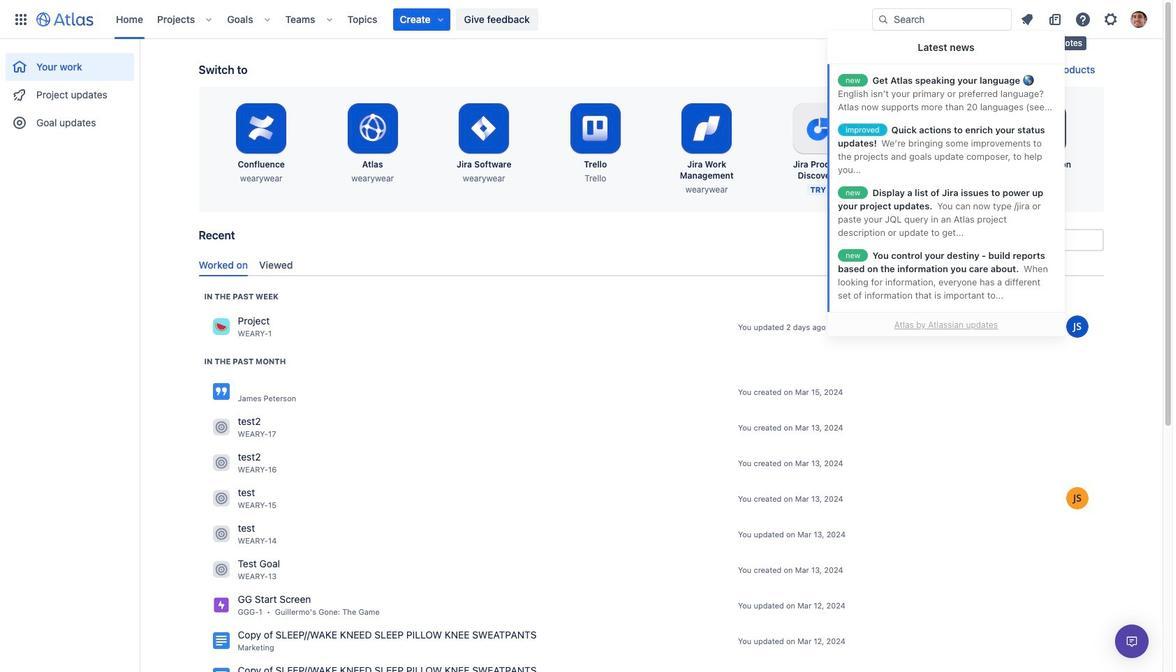 Task type: locate. For each thing, give the bounding box(es) containing it.
notifications image
[[1019, 11, 1036, 28]]

2 confluence image from the top
[[213, 669, 229, 673]]

heading for fourth townsquare image from the bottom of the page
[[204, 291, 279, 302]]

1 vertical spatial heading
[[204, 356, 286, 367]]

account image
[[1131, 11, 1148, 28]]

heading for second confluence image from the bottom
[[204, 356, 286, 367]]

1 heading from the top
[[204, 291, 279, 302]]

tab list
[[193, 253, 1110, 277]]

Search field
[[872, 8, 1012, 30]]

1 vertical spatial confluence image
[[213, 669, 229, 673]]

townsquare image
[[213, 319, 229, 336], [213, 419, 229, 436], [213, 455, 229, 472], [213, 491, 229, 507]]

search image
[[878, 14, 889, 25]]

0 vertical spatial settings image
[[1103, 11, 1120, 28]]

0 vertical spatial townsquare image
[[213, 526, 229, 543]]

2 townsquare image from the top
[[213, 562, 229, 579]]

1 vertical spatial settings image
[[1025, 112, 1058, 145]]

open intercom messenger image
[[1124, 634, 1141, 650]]

0 vertical spatial confluence image
[[213, 384, 229, 400]]

heading
[[204, 291, 279, 302], [204, 356, 286, 367]]

Filter by title field
[[981, 231, 1103, 250]]

None search field
[[872, 8, 1012, 30]]

1 horizontal spatial settings image
[[1103, 11, 1120, 28]]

group
[[6, 39, 134, 141]]

banner
[[0, 0, 1163, 39]]

help image
[[1075, 11, 1092, 28]]

1 vertical spatial townsquare image
[[213, 562, 229, 579]]

top element
[[8, 0, 872, 39]]

settings image
[[1103, 11, 1120, 28], [1025, 112, 1058, 145]]

2 heading from the top
[[204, 356, 286, 367]]

0 vertical spatial heading
[[204, 291, 279, 302]]

2 townsquare image from the top
[[213, 419, 229, 436]]

tooltip
[[1023, 36, 1087, 50]]

confluence image
[[213, 384, 229, 400], [213, 669, 229, 673]]

townsquare image
[[213, 526, 229, 543], [213, 562, 229, 579]]

3 townsquare image from the top
[[213, 455, 229, 472]]



Task type: describe. For each thing, give the bounding box(es) containing it.
confluence image
[[213, 633, 229, 650]]

1 confluence image from the top
[[213, 384, 229, 400]]

4 townsquare image from the top
[[213, 491, 229, 507]]

1 townsquare image from the top
[[213, 526, 229, 543]]

switch to... image
[[13, 11, 29, 28]]

1 townsquare image from the top
[[213, 319, 229, 336]]

0 horizontal spatial settings image
[[1025, 112, 1058, 145]]

jira image
[[213, 597, 229, 614]]



Task type: vqa. For each thing, say whether or not it's contained in the screenshot.
"Add image, video, or file"
no



